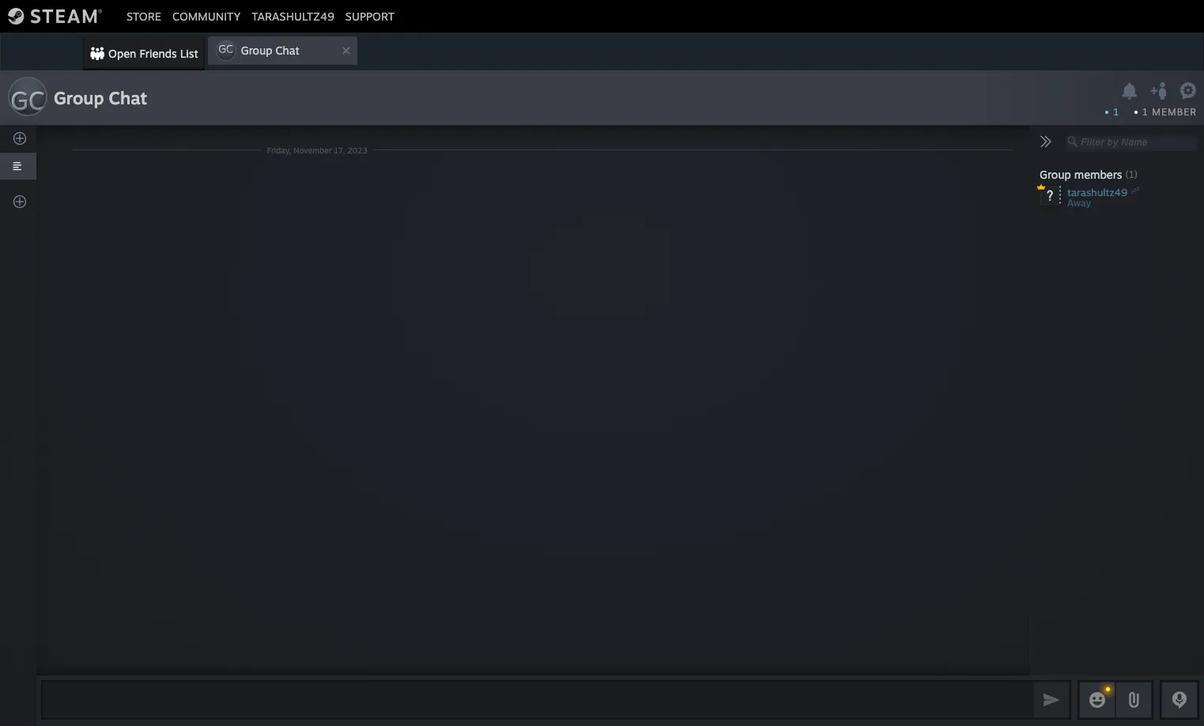 Task type: locate. For each thing, give the bounding box(es) containing it.
friday, november 17, 2023
[[267, 145, 368, 155]]

1 horizontal spatial chat
[[276, 44, 300, 57]]

0 horizontal spatial tarashultz49
[[252, 9, 334, 23]]

group
[[241, 44, 272, 57], [54, 87, 104, 108], [1040, 168, 1072, 181]]

gc group chat
[[218, 42, 300, 57]]

gc for gc group chat
[[218, 42, 234, 55]]

gc inside "gc group chat"
[[218, 42, 234, 55]]

1 vertical spatial chat
[[109, 87, 147, 108]]

friday,
[[267, 145, 291, 155]]

chat down open
[[109, 87, 147, 108]]

2 horizontal spatial group
[[1040, 168, 1072, 181]]

None text field
[[41, 680, 1031, 720]]

0 vertical spatial chat
[[276, 44, 300, 57]]

1 vertical spatial gc
[[10, 85, 45, 116]]

community link
[[167, 9, 246, 23]]

gc up the create new text channel image in the left of the page
[[10, 85, 45, 116]]

tarashultz49 down members
[[1068, 186, 1128, 199]]

chat
[[276, 44, 300, 57], [109, 87, 147, 108]]

)
[[1135, 168, 1138, 180]]

manage notification settings image
[[1120, 82, 1140, 100]]

members
[[1075, 168, 1123, 181]]

2 horizontal spatial 1
[[1143, 106, 1149, 118]]

store
[[127, 9, 161, 23]]

z z z
[[1131, 186, 1140, 195]]

create new text channel image
[[12, 131, 28, 146]]

0 horizontal spatial group
[[54, 87, 104, 108]]

create new voice channel image
[[12, 194, 28, 210]]

tarashultz49
[[252, 9, 334, 23], [1068, 186, 1128, 199]]

2023
[[348, 145, 368, 155]]

1 for 1
[[1114, 106, 1119, 118]]

support link
[[340, 9, 400, 23]]

tarashultz49 up "gc group chat"
[[252, 9, 334, 23]]

open friends list
[[108, 47, 198, 60]]

2 vertical spatial group
[[1040, 168, 1072, 181]]

1 left member
[[1143, 106, 1149, 118]]

1 vertical spatial group
[[54, 87, 104, 108]]

gc right "list"
[[218, 42, 234, 55]]

1 horizontal spatial 1
[[1129, 168, 1135, 180]]

open
[[108, 47, 136, 60]]

0 horizontal spatial chat
[[109, 87, 147, 108]]

gc
[[218, 42, 234, 55], [10, 85, 45, 116]]

0 horizontal spatial 1
[[1114, 106, 1119, 118]]

Filter by Name text field
[[1062, 132, 1198, 153]]

group chat
[[54, 87, 147, 108]]

chat down tarashultz49 link
[[276, 44, 300, 57]]

1
[[1114, 106, 1119, 118], [1143, 106, 1149, 118], [1129, 168, 1135, 180]]

z
[[1137, 186, 1140, 191], [1134, 187, 1137, 193], [1131, 189, 1134, 195]]

1 up filter by name text box
[[1114, 106, 1119, 118]]

0 vertical spatial gc
[[218, 42, 234, 55]]

group members ( 1 )
[[1040, 168, 1138, 181]]

community
[[172, 9, 241, 23]]

(
[[1126, 168, 1129, 180]]

0 horizontal spatial gc
[[10, 85, 45, 116]]

invite a friend to this group chat image
[[1150, 81, 1170, 101]]

0 vertical spatial group
[[241, 44, 272, 57]]

1 member
[[1143, 106, 1198, 118]]

1 horizontal spatial gc
[[218, 42, 234, 55]]

1 horizontal spatial group
[[241, 44, 272, 57]]

1 up z z z
[[1129, 168, 1135, 180]]

1 vertical spatial tarashultz49
[[1068, 186, 1128, 199]]



Task type: vqa. For each thing, say whether or not it's contained in the screenshot.
'GROUP' in the GC Group Chat
yes



Task type: describe. For each thing, give the bounding box(es) containing it.
gc for gc
[[10, 85, 45, 116]]

member
[[1153, 106, 1198, 118]]

1 inside the group members ( 1 )
[[1129, 168, 1135, 180]]

group for group chat
[[54, 87, 104, 108]]

collapse member list image
[[1040, 135, 1053, 148]]

away
[[1068, 197, 1092, 209]]

friends
[[140, 47, 177, 60]]

1 for 1 member
[[1143, 106, 1149, 118]]

group for group members ( 1 )
[[1040, 168, 1072, 181]]

1 horizontal spatial tarashultz49
[[1068, 186, 1128, 199]]

manage group chat settings image
[[1180, 82, 1200, 103]]

submit image
[[1042, 689, 1062, 710]]

group inside "gc group chat"
[[241, 44, 272, 57]]

17,
[[334, 145, 345, 155]]

chat inside "gc group chat"
[[276, 44, 300, 57]]

0 vertical spatial tarashultz49
[[252, 9, 334, 23]]

send special image
[[1125, 691, 1144, 710]]

tarashultz49 link
[[246, 9, 340, 23]]

support
[[346, 9, 395, 23]]

list
[[180, 47, 198, 60]]

close this tab image
[[338, 46, 354, 55]]

store link
[[121, 9, 167, 23]]

november
[[294, 145, 332, 155]]



